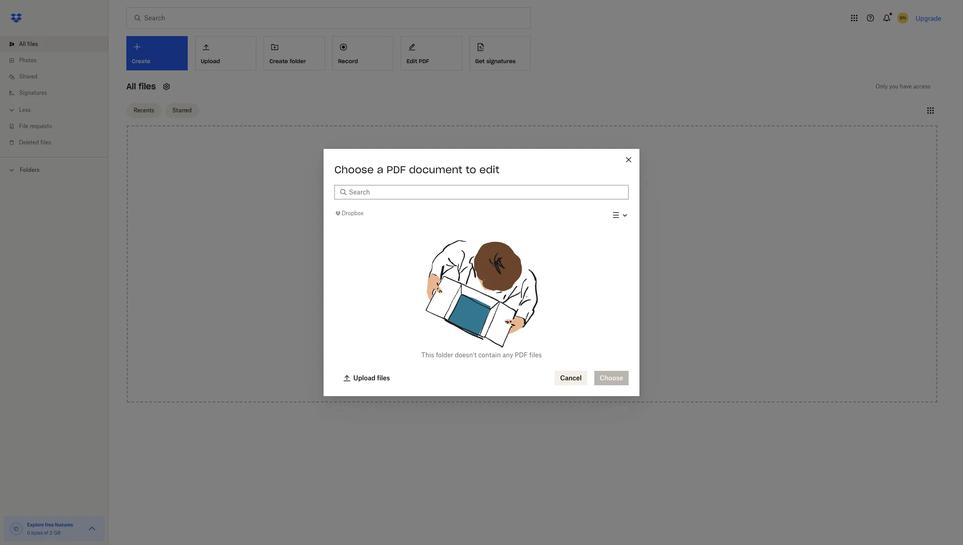 Task type: vqa. For each thing, say whether or not it's contained in the screenshot.
Deleted files
yes



Task type: describe. For each thing, give the bounding box(es) containing it.
folders
[[20, 167, 40, 173]]

deleted
[[19, 139, 39, 146]]

record
[[338, 58, 358, 64]]

edit
[[479, 163, 500, 176]]

access
[[914, 83, 931, 90]]

only
[[876, 83, 888, 90]]

shared
[[19, 73, 37, 80]]

pdf inside button
[[419, 58, 429, 64]]

dropbox image
[[7, 9, 25, 27]]

photos link
[[7, 52, 108, 69]]

doesn't
[[455, 351, 477, 359]]

signatures
[[19, 89, 47, 96]]

shared link
[[7, 69, 108, 85]]

starred
[[172, 107, 192, 114]]

explore
[[27, 522, 44, 528]]

this folder doesn't contain any pdf files
[[421, 351, 542, 359]]

2 vertical spatial pdf
[[515, 351, 528, 359]]

photos
[[19, 57, 37, 64]]

to inside choose a pdf document to edit dialog
[[466, 163, 476, 176]]

all files inside all files link
[[19, 41, 38, 47]]

have
[[900, 83, 912, 90]]

file requests link
[[7, 118, 108, 135]]

quota usage element
[[9, 522, 23, 536]]

folder for this
[[436, 351, 453, 359]]

cancel
[[560, 374, 582, 382]]

upgrade link
[[916, 14, 942, 22]]

deleted files link
[[7, 135, 108, 151]]

features
[[55, 522, 73, 528]]

upload
[[549, 264, 569, 271]]

deleted files
[[19, 139, 51, 146]]

files left here
[[512, 264, 524, 271]]

0
[[27, 530, 30, 536]]

file requests
[[19, 123, 52, 130]]

choose
[[335, 163, 374, 176]]

upload
[[353, 374, 376, 382]]

edit pdf
[[407, 58, 429, 64]]

drop
[[495, 264, 510, 271]]

drop files here to upload
[[495, 264, 569, 271]]

files inside list item
[[27, 41, 38, 47]]

here
[[526, 264, 539, 271]]

explore free features 0 bytes of 2 gb
[[27, 522, 73, 536]]

folder for create
[[290, 58, 306, 64]]

get signatures button
[[469, 36, 531, 70]]

list containing all files
[[0, 31, 108, 157]]

file
[[19, 123, 28, 130]]

get
[[475, 58, 485, 64]]

less image
[[7, 106, 16, 115]]

files right any
[[530, 351, 542, 359]]

requests
[[30, 123, 52, 130]]



Task type: locate. For each thing, give the bounding box(es) containing it.
1 vertical spatial pdf
[[387, 163, 406, 176]]

all files up photos
[[19, 41, 38, 47]]

1 vertical spatial all files
[[126, 81, 156, 92]]

list
[[0, 31, 108, 157]]

0 vertical spatial pdf
[[419, 58, 429, 64]]

files up recents at the top of page
[[139, 81, 156, 92]]

1 vertical spatial all
[[126, 81, 136, 92]]

only you have access
[[876, 83, 931, 90]]

0 vertical spatial folder
[[290, 58, 306, 64]]

all files list item
[[0, 36, 108, 52]]

all files up recents at the top of page
[[126, 81, 156, 92]]

pdf right a
[[387, 163, 406, 176]]

pdf right edit
[[419, 58, 429, 64]]

1 vertical spatial to
[[541, 264, 547, 271]]

files
[[27, 41, 38, 47], [139, 81, 156, 92], [40, 139, 51, 146], [512, 264, 524, 271], [530, 351, 542, 359], [377, 374, 390, 382]]

0 horizontal spatial all files
[[19, 41, 38, 47]]

free
[[45, 522, 54, 528]]

1 vertical spatial folder
[[436, 351, 453, 359]]

all files link
[[7, 36, 108, 52]]

less
[[19, 107, 31, 113]]

2 horizontal spatial pdf
[[515, 351, 528, 359]]

bytes
[[31, 530, 43, 536]]

all
[[19, 41, 26, 47], [126, 81, 136, 92]]

a
[[377, 163, 383, 176]]

1 horizontal spatial folder
[[436, 351, 453, 359]]

signatures link
[[7, 85, 108, 101]]

folder right create
[[290, 58, 306, 64]]

starred button
[[165, 103, 199, 118]]

to
[[466, 163, 476, 176], [541, 264, 547, 271]]

folders button
[[0, 163, 108, 177]]

folder
[[290, 58, 306, 64], [436, 351, 453, 359]]

choose a pdf document to edit
[[335, 163, 500, 176]]

folder inside button
[[290, 58, 306, 64]]

document
[[409, 163, 463, 176]]

dropbox link
[[335, 209, 364, 218]]

recents
[[134, 107, 154, 114]]

1 horizontal spatial all files
[[126, 81, 156, 92]]

folder right this
[[436, 351, 453, 359]]

all up photos
[[19, 41, 26, 47]]

2
[[50, 530, 52, 536]]

0 horizontal spatial folder
[[290, 58, 306, 64]]

all files
[[19, 41, 38, 47], [126, 81, 156, 92]]

this
[[421, 351, 434, 359]]

0 horizontal spatial all
[[19, 41, 26, 47]]

of
[[44, 530, 48, 536]]

folder inside choose a pdf document to edit dialog
[[436, 351, 453, 359]]

gb
[[54, 530, 61, 536]]

cancel button
[[555, 371, 587, 386]]

pdf
[[419, 58, 429, 64], [387, 163, 406, 176], [515, 351, 528, 359]]

0 vertical spatial to
[[466, 163, 476, 176]]

0 horizontal spatial to
[[466, 163, 476, 176]]

create folder button
[[264, 36, 325, 70]]

0 vertical spatial all
[[19, 41, 26, 47]]

all up recents at the top of page
[[126, 81, 136, 92]]

0 vertical spatial all files
[[19, 41, 38, 47]]

edit
[[407, 58, 417, 64]]

contain
[[478, 351, 501, 359]]

record button
[[332, 36, 394, 70]]

to right here
[[541, 264, 547, 271]]

create folder
[[270, 58, 306, 64]]

choose a pdf document to edit dialog
[[324, 149, 640, 396]]

1 horizontal spatial all
[[126, 81, 136, 92]]

edit pdf button
[[401, 36, 462, 70]]

1 horizontal spatial pdf
[[419, 58, 429, 64]]

dropbox
[[342, 210, 364, 217]]

0 horizontal spatial pdf
[[387, 163, 406, 176]]

any
[[503, 351, 513, 359]]

files right "deleted"
[[40, 139, 51, 146]]

recents button
[[126, 103, 161, 118]]

create
[[270, 58, 288, 64]]

to left edit on the top of the page
[[466, 163, 476, 176]]

signatures
[[487, 58, 516, 64]]

files up photos
[[27, 41, 38, 47]]

files inside button
[[377, 374, 390, 382]]

get signatures
[[475, 58, 516, 64]]

you
[[889, 83, 899, 90]]

all inside list item
[[19, 41, 26, 47]]

Search text field
[[349, 187, 623, 197]]

upload files
[[353, 374, 390, 382]]

files right 'upload'
[[377, 374, 390, 382]]

pdf right any
[[515, 351, 528, 359]]

1 horizontal spatial to
[[541, 264, 547, 271]]

upload files button
[[338, 371, 396, 386]]

upgrade
[[916, 14, 942, 22]]



